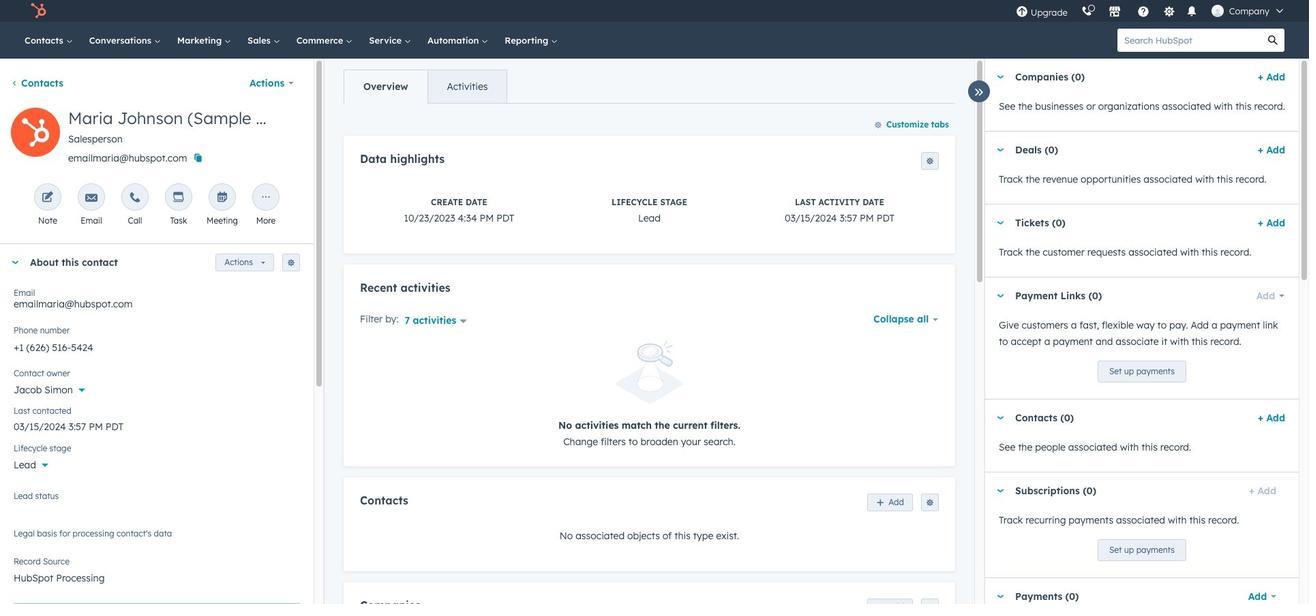Task type: vqa. For each thing, say whether or not it's contained in the screenshot.
under
no



Task type: locate. For each thing, give the bounding box(es) containing it.
None text field
[[14, 333, 300, 361]]

0 horizontal spatial alert
[[14, 604, 300, 604]]

alert
[[360, 341, 939, 450], [14, 604, 300, 604]]

jacob simon image
[[1211, 5, 1224, 17]]

marketplaces image
[[1108, 6, 1121, 18]]

2 caret image from the top
[[996, 294, 1004, 298]]

meeting image
[[216, 192, 228, 205]]

1 vertical spatial alert
[[14, 604, 300, 604]]

-- text field
[[14, 414, 300, 436]]

caret image
[[996, 148, 1004, 152], [996, 294, 1004, 298]]

1 vertical spatial caret image
[[996, 294, 1004, 298]]

caret image
[[996, 75, 1004, 79], [996, 221, 1004, 225], [11, 261, 19, 264], [996, 416, 1004, 420], [996, 489, 1004, 493], [996, 595, 1004, 598]]

menu
[[1009, 0, 1293, 22]]

1 horizontal spatial alert
[[360, 341, 939, 450]]

navigation
[[344, 70, 508, 104]]

call image
[[129, 192, 141, 205]]

0 vertical spatial caret image
[[996, 148, 1004, 152]]



Task type: describe. For each thing, give the bounding box(es) containing it.
Search HubSpot search field
[[1117, 29, 1261, 52]]

note image
[[42, 192, 54, 205]]

task image
[[172, 192, 185, 205]]

0 vertical spatial alert
[[360, 341, 939, 450]]

1 caret image from the top
[[996, 148, 1004, 152]]

manage card settings image
[[287, 259, 295, 267]]

email image
[[85, 192, 97, 205]]

more image
[[260, 192, 272, 205]]



